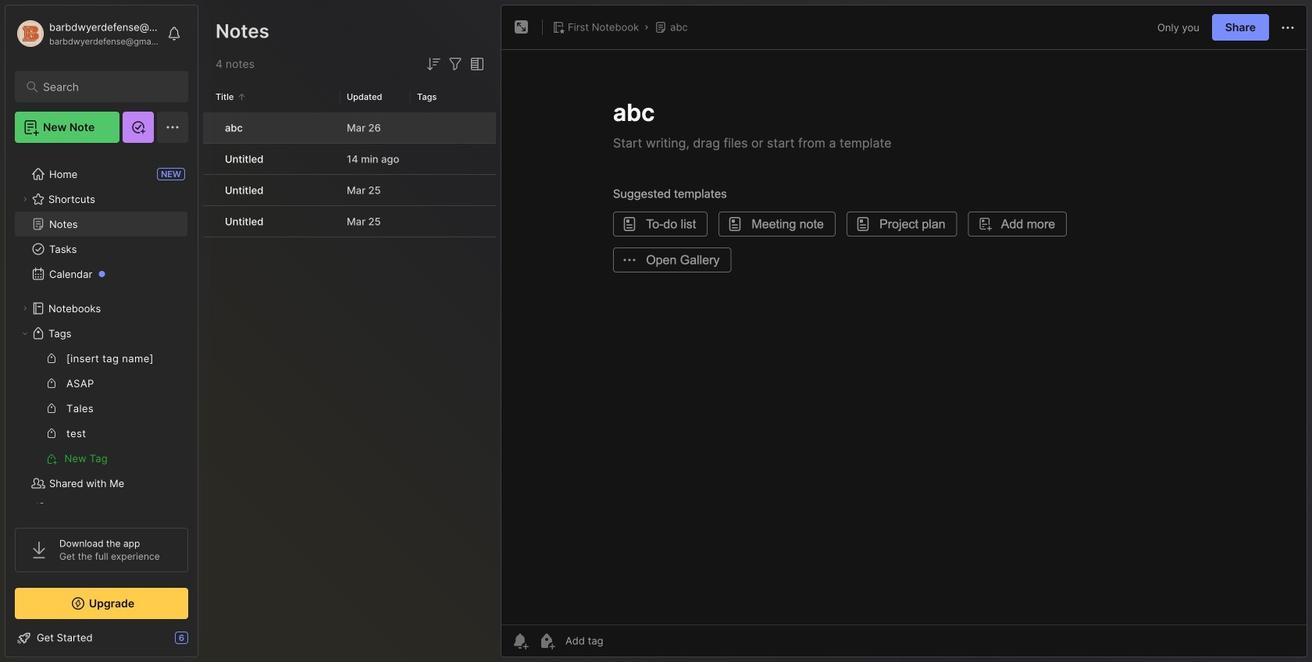 Task type: locate. For each thing, give the bounding box(es) containing it.
Help and Learning task checklist field
[[5, 626, 198, 651]]

None search field
[[43, 77, 168, 96]]

tree inside main 'element'
[[5, 152, 198, 555]]

expand tags image
[[20, 329, 30, 338]]

expand notebooks image
[[20, 304, 30, 313]]

click to collapse image
[[197, 633, 209, 652]]

View options field
[[465, 55, 487, 73]]

1 cell from the top
[[203, 112, 216, 143]]

Add tag field
[[564, 634, 681, 648]]

more actions image
[[1278, 18, 1297, 37]]

expand note image
[[512, 18, 531, 37]]

Search text field
[[43, 80, 168, 95]]

4 cell from the top
[[203, 206, 216, 237]]

tree
[[5, 152, 198, 555]]

row group
[[203, 112, 496, 238]]

group inside main 'element'
[[15, 346, 187, 471]]

cell
[[203, 112, 216, 143], [203, 144, 216, 174], [203, 175, 216, 205], [203, 206, 216, 237]]

group
[[15, 346, 187, 471]]

Account field
[[15, 18, 159, 49]]



Task type: vqa. For each thing, say whether or not it's contained in the screenshot.
fourth cell
yes



Task type: describe. For each thing, give the bounding box(es) containing it.
add a reminder image
[[511, 632, 530, 651]]

Sort options field
[[424, 55, 443, 73]]

add filters image
[[446, 55, 465, 73]]

More actions field
[[1278, 18, 1297, 37]]

Add filters field
[[446, 55, 465, 73]]

add tag image
[[537, 632, 556, 651]]

none search field inside main 'element'
[[43, 77, 168, 96]]

2 cell from the top
[[203, 144, 216, 174]]

3 cell from the top
[[203, 175, 216, 205]]

main element
[[0, 0, 203, 662]]

note window element
[[501, 5, 1307, 662]]

Note Editor text field
[[501, 49, 1307, 625]]



